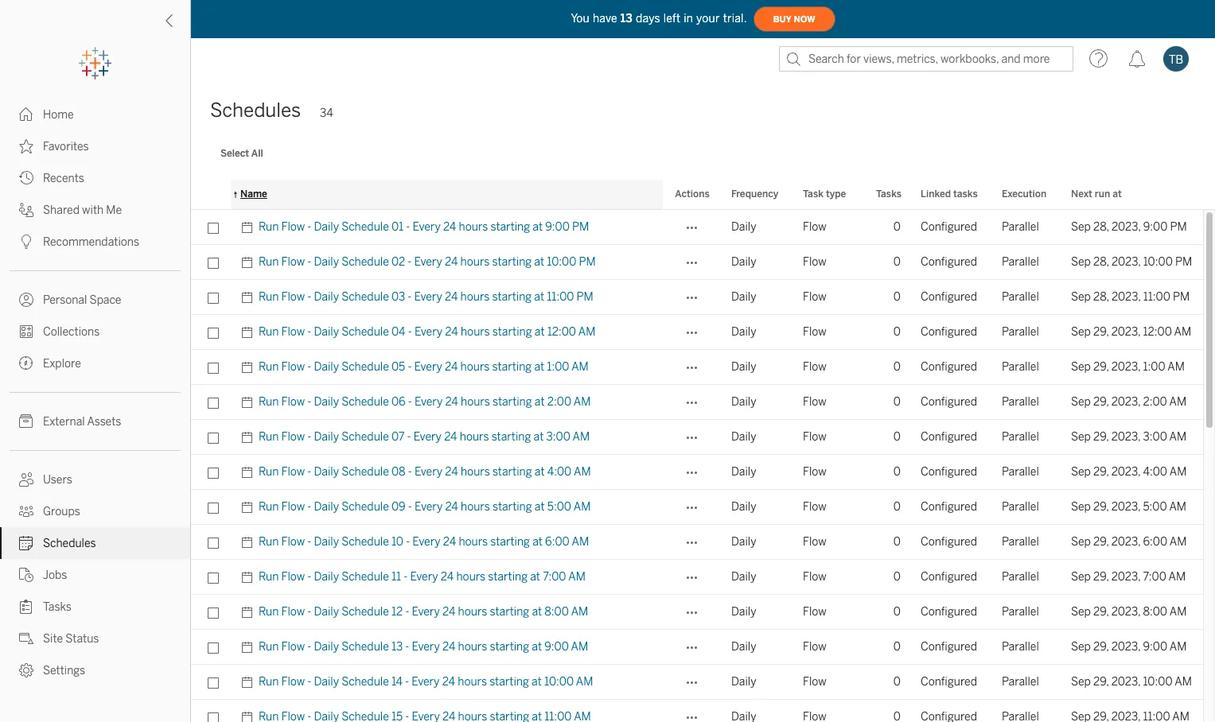 Task type: vqa. For each thing, say whether or not it's contained in the screenshot.
13's Schedule
yes



Task type: locate. For each thing, give the bounding box(es) containing it.
schedule left 07
[[342, 431, 389, 444]]

11:00
[[547, 291, 574, 304], [1144, 291, 1171, 304]]

3 schedule from the top
[[342, 291, 389, 304]]

24 up the "run flow - daily schedule 03 - every 24 hours starting at 11:00 pm"
[[445, 256, 458, 269]]

28, for sep 28, 2023, 10:00 pm
[[1094, 256, 1110, 269]]

2 11:00 from the left
[[1144, 291, 1171, 304]]

2 schedule from the top
[[342, 256, 389, 269]]

schedule left 08
[[342, 466, 389, 479]]

run flow - daily schedule 11 - every 24 hours starting at 7:00 am
[[259, 571, 586, 584]]

7:00
[[543, 571, 566, 584], [1143, 571, 1167, 584]]

1 horizontal spatial 3:00
[[1143, 431, 1168, 444]]

0 vertical spatial 28,
[[1094, 221, 1110, 234]]

24 for 01
[[443, 221, 456, 234]]

9:00
[[545, 221, 570, 234], [1144, 221, 1168, 234], [545, 641, 569, 654], [1143, 641, 1168, 654]]

run flow - daily schedule 05 - every 24 hours starting at 1:00 am link
[[259, 350, 589, 385]]

by text only_f5he34f image
[[19, 171, 33, 185], [19, 203, 33, 217], [19, 325, 33, 339], [19, 357, 33, 371], [19, 473, 33, 487], [19, 505, 33, 519], [19, 537, 33, 551], [19, 600, 33, 615]]

12 parallel from the top
[[1002, 606, 1039, 619]]

28, up sep 29, 2023, 12:00 am
[[1094, 291, 1110, 304]]

collections link
[[0, 316, 190, 348]]

tasks link
[[0, 591, 190, 623]]

sep for sep 29, 2023, 4:00 am
[[1071, 466, 1091, 479]]

3 by text only_f5he34f image from the top
[[19, 325, 33, 339]]

am inside run flow - daily schedule 04 - every 24 hours starting at 12:00 am link
[[579, 326, 596, 339]]

8 by text only_f5he34f image from the top
[[19, 664, 33, 678]]

0 horizontal spatial 1:00
[[547, 361, 570, 374]]

1 horizontal spatial 7:00
[[1143, 571, 1167, 584]]

configured for sep 29, 2023, 3:00 am
[[921, 431, 978, 444]]

29, up sep 29, 2023, 8:00 am
[[1094, 571, 1109, 584]]

29, for sep 29, 2023, 4:00 am
[[1094, 466, 1109, 479]]

at for run flow - daily schedule 07 - every 24 hours starting at 3:00 am
[[534, 431, 544, 444]]

1 row from the top
[[191, 210, 1204, 245]]

8 0 from the top
[[894, 466, 901, 479]]

3:00
[[546, 431, 571, 444], [1143, 431, 1168, 444]]

hours up run flow - daily schedule 07 - every 24 hours starting at 3:00 am
[[461, 396, 490, 409]]

11 schedule from the top
[[342, 571, 389, 584]]

run flow - daily schedule 03 - every 24 hours starting at 11:00 pm
[[259, 291, 594, 304]]

starting for run flow - daily schedule 12 - every 24 hours starting at 8:00 am
[[490, 606, 530, 619]]

2023, up sep 29, 2023, 5:00 am
[[1112, 466, 1141, 479]]

schedule left 11
[[342, 571, 389, 584]]

5 schedule image from the top
[[240, 595, 259, 630]]

hours inside run flow - daily schedule 14 - every 24 hours starting at 10:00 am link
[[458, 676, 487, 689]]

1 horizontal spatial 13
[[621, 12, 633, 25]]

5 by text only_f5he34f image from the top
[[19, 415, 33, 429]]

1 by text only_f5he34f image from the top
[[19, 107, 33, 122]]

5 29, from the top
[[1094, 466, 1109, 479]]

0 horizontal spatial 12:00
[[547, 326, 576, 339]]

7 schedule image from the top
[[240, 701, 259, 723]]

sep 29, 2023, 6:00 am
[[1071, 536, 1187, 549]]

trial.
[[723, 12, 747, 25]]

hours inside the run flow - daily schedule 08 - every 24 hours starting at 4:00 am link
[[461, 466, 490, 479]]

schedule for 14
[[342, 676, 389, 689]]

every right 08
[[415, 466, 443, 479]]

run flow - daily schedule 10 - every 24 hours starting at 6:00 am link
[[259, 525, 589, 560]]

3 0 from the top
[[894, 291, 901, 304]]

8:00
[[545, 606, 569, 619], [1143, 606, 1168, 619]]

5 configured from the top
[[921, 361, 978, 374]]

6 configured from the top
[[921, 396, 978, 409]]

tasks down jobs
[[43, 601, 72, 615]]

10 29, from the top
[[1094, 641, 1109, 654]]

8 parallel from the top
[[1002, 466, 1039, 479]]

by text only_f5he34f image
[[19, 107, 33, 122], [19, 139, 33, 154], [19, 235, 33, 249], [19, 293, 33, 307], [19, 415, 33, 429], [19, 568, 33, 583], [19, 632, 33, 646], [19, 664, 33, 678]]

schedule left 14 on the left of page
[[342, 676, 389, 689]]

row containing run flow - daily schedule 09 - every 24 hours starting at 5:00 am
[[191, 490, 1204, 525]]

select
[[221, 148, 249, 159]]

configured for sep 28, 2023, 11:00 pm
[[921, 291, 978, 304]]

29, up sep 29, 2023, 5:00 am
[[1094, 466, 1109, 479]]

hours inside run flow - daily schedule 06 - every 24 hours starting at 2:00 am link
[[461, 396, 490, 409]]

2 0 from the top
[[894, 256, 901, 269]]

am inside run flow - daily schedule 05 - every 24 hours starting at 1:00 am link
[[572, 361, 589, 374]]

12 configured from the top
[[921, 606, 978, 619]]

hours down run flow - daily schedule 03 - every 24 hours starting at 11:00 pm link
[[461, 326, 490, 339]]

by text only_f5he34f image inside recents link
[[19, 171, 33, 185]]

29, for sep 29, 2023, 1:00 am
[[1094, 361, 1109, 374]]

2 5:00 from the left
[[1143, 501, 1168, 514]]

by text only_f5he34f image inside home link
[[19, 107, 33, 122]]

24 up run flow - daily schedule 07 - every 24 hours starting at 3:00 am
[[445, 396, 458, 409]]

every for 03
[[414, 291, 442, 304]]

1 horizontal spatial 1:00
[[1143, 361, 1166, 374]]

2 sep from the top
[[1071, 256, 1091, 269]]

2023, down sep 29, 2023, 4:00 am
[[1112, 501, 1141, 514]]

24 down run flow - daily schedule 02 - every 24 hours starting at 10:00 pm link
[[445, 291, 458, 304]]

every right 02 on the top of page
[[414, 256, 442, 269]]

row containing run flow - daily schedule 06 - every 24 hours starting at 2:00 am
[[191, 385, 1204, 420]]

8 schedule from the top
[[342, 466, 389, 479]]

assets
[[87, 416, 121, 429]]

8 run from the top
[[259, 466, 279, 479]]

schedule for 01
[[342, 221, 389, 234]]

7 29, from the top
[[1094, 536, 1109, 549]]

29,
[[1094, 326, 1109, 339], [1094, 361, 1109, 374], [1094, 396, 1109, 409], [1094, 431, 1109, 444], [1094, 466, 1109, 479], [1094, 501, 1109, 514], [1094, 536, 1109, 549], [1094, 571, 1109, 584], [1094, 606, 1109, 619], [1094, 641, 1109, 654], [1094, 676, 1109, 689]]

1 0 from the top
[[894, 221, 901, 234]]

29, up "sep 29, 2023, 1:00 am"
[[1094, 326, 1109, 339]]

now
[[794, 14, 816, 24]]

hours for 06
[[461, 396, 490, 409]]

hours for 09
[[461, 501, 490, 514]]

9 run from the top
[[259, 501, 279, 514]]

sep down next
[[1071, 221, 1091, 234]]

11 parallel from the top
[[1002, 571, 1039, 584]]

schedule left 01
[[342, 221, 389, 234]]

1 horizontal spatial 5:00
[[1143, 501, 1168, 514]]

0 horizontal spatial 2:00
[[547, 396, 572, 409]]

daily
[[314, 221, 339, 234], [732, 221, 757, 234], [314, 256, 339, 269], [732, 256, 757, 269], [314, 291, 339, 304], [732, 291, 757, 304], [314, 326, 339, 339], [732, 326, 757, 339], [314, 361, 339, 374], [732, 361, 757, 374], [314, 396, 339, 409], [732, 396, 757, 409], [314, 431, 339, 444], [732, 431, 757, 444], [314, 466, 339, 479], [732, 466, 757, 479], [314, 501, 339, 514], [732, 501, 757, 514], [314, 536, 339, 549], [732, 536, 757, 549], [314, 571, 339, 584], [732, 571, 757, 584], [314, 606, 339, 619], [732, 606, 757, 619], [314, 641, 339, 654], [732, 641, 757, 654], [314, 676, 339, 689], [732, 676, 757, 689]]

run for run flow - daily schedule 05 - every 24 hours starting at 1:00 am
[[259, 361, 279, 374]]

task
[[803, 189, 824, 200]]

configured for sep 29, 2023, 7:00 am
[[921, 571, 978, 584]]

users
[[43, 474, 72, 487]]

24 down run flow - daily schedule 03 - every 24 hours starting at 11:00 pm link
[[445, 326, 458, 339]]

by text only_f5he34f image inside external assets link
[[19, 415, 33, 429]]

by text only_f5he34f image for recents
[[19, 171, 33, 185]]

0 horizontal spatial 4:00
[[547, 466, 572, 479]]

by text only_f5he34f image inside explore link
[[19, 357, 33, 371]]

run for run flow - daily schedule 04 - every 24 hours starting at 12:00 am
[[259, 326, 279, 339]]

2 row from the top
[[191, 245, 1204, 280]]

schedule left 04
[[342, 326, 389, 339]]

am inside run flow - daily schedule 09 - every 24 hours starting at 5:00 am link
[[574, 501, 591, 514]]

schedule left 06
[[342, 396, 389, 409]]

2023, for sep 29, 2023, 6:00 am
[[1112, 536, 1141, 549]]

24 down run flow - daily schedule 09 - every 24 hours starting at 5:00 am link
[[443, 536, 456, 549]]

hours inside run flow - daily schedule 05 - every 24 hours starting at 1:00 am link
[[461, 361, 490, 374]]

0 horizontal spatial 3:00
[[546, 431, 571, 444]]

1 horizontal spatial 11:00
[[1144, 291, 1171, 304]]

select all button
[[210, 144, 274, 163]]

by text only_f5he34f image left external
[[19, 415, 33, 429]]

6 run from the top
[[259, 396, 279, 409]]

run for run flow - daily schedule 14 - every 24 hours starting at 10:00 am
[[259, 676, 279, 689]]

by text only_f5he34f image inside site status link
[[19, 632, 33, 646]]

schedule for 09
[[342, 501, 389, 514]]

1 sep from the top
[[1071, 221, 1091, 234]]

grid
[[191, 180, 1216, 723]]

hours inside run flow - daily schedule 02 - every 24 hours starting at 10:00 pm link
[[461, 256, 490, 269]]

starting for run flow - daily schedule 10 - every 24 hours starting at 6:00 am
[[491, 536, 530, 549]]

sep
[[1071, 221, 1091, 234], [1071, 256, 1091, 269], [1071, 291, 1091, 304], [1071, 326, 1091, 339], [1071, 361, 1091, 374], [1071, 396, 1091, 409], [1071, 431, 1091, 444], [1071, 466, 1091, 479], [1071, 501, 1091, 514], [1071, 536, 1091, 549], [1071, 571, 1091, 584], [1071, 606, 1091, 619], [1071, 641, 1091, 654], [1071, 676, 1091, 689]]

hours up run flow - daily schedule 02 - every 24 hours starting at 10:00 pm
[[459, 221, 488, 234]]

0 horizontal spatial 7:00
[[543, 571, 566, 584]]

parallel
[[1002, 221, 1039, 234], [1002, 256, 1039, 269], [1002, 291, 1039, 304], [1002, 326, 1039, 339], [1002, 361, 1039, 374], [1002, 396, 1039, 409], [1002, 431, 1039, 444], [1002, 466, 1039, 479], [1002, 501, 1039, 514], [1002, 536, 1039, 549], [1002, 571, 1039, 584], [1002, 606, 1039, 619], [1002, 641, 1039, 654], [1002, 676, 1039, 689]]

7 schedule image from the top
[[240, 560, 259, 595]]

sep down sep 28, 2023, 9:00 pm
[[1071, 256, 1091, 269]]

1 horizontal spatial 12:00
[[1143, 326, 1172, 339]]

24 for 04
[[445, 326, 458, 339]]

sep for sep 29, 2023, 3:00 am
[[1071, 431, 1091, 444]]

row group containing run flow - daily schedule 01 - every 24 hours starting at 9:00 pm
[[191, 210, 1204, 723]]

1 28, from the top
[[1094, 221, 1110, 234]]

24 for 08
[[445, 466, 458, 479]]

personal space
[[43, 294, 121, 307]]

1 parallel from the top
[[1002, 221, 1039, 234]]

3 configured from the top
[[921, 291, 978, 304]]

you have 13 days left in your trial.
[[571, 12, 747, 25]]

24
[[443, 221, 456, 234], [445, 256, 458, 269], [445, 291, 458, 304], [445, 326, 458, 339], [445, 361, 458, 374], [445, 396, 458, 409], [444, 431, 457, 444], [445, 466, 458, 479], [445, 501, 458, 514], [443, 536, 456, 549], [441, 571, 454, 584], [443, 606, 456, 619], [443, 641, 456, 654], [442, 676, 455, 689]]

0 horizontal spatial 13
[[392, 641, 403, 654]]

7 by text only_f5he34f image from the top
[[19, 632, 33, 646]]

run flow - daily schedule 02 - every 24 hours starting at 10:00 pm
[[259, 256, 596, 269]]

starting for run flow - daily schedule 01 - every 24 hours starting at 9:00 pm
[[491, 221, 530, 234]]

every for 02
[[414, 256, 442, 269]]

every right 03
[[414, 291, 442, 304]]

2023, for sep 29, 2023, 5:00 am
[[1112, 501, 1141, 514]]

site status
[[43, 633, 99, 646]]

7 0 from the top
[[894, 431, 901, 444]]

1 horizontal spatial 8:00
[[1143, 606, 1168, 619]]

sep up sep 29, 2023, 8:00 am
[[1071, 571, 1091, 584]]

24 down run flow - daily schedule 04 - every 24 hours starting at 12:00 am link
[[445, 361, 458, 374]]

am
[[579, 326, 596, 339], [1175, 326, 1192, 339], [572, 361, 589, 374], [1168, 361, 1185, 374], [574, 396, 591, 409], [1170, 396, 1187, 409], [573, 431, 590, 444], [1170, 431, 1187, 444], [574, 466, 591, 479], [1170, 466, 1187, 479], [574, 501, 591, 514], [1170, 501, 1187, 514], [572, 536, 589, 549], [1170, 536, 1187, 549], [569, 571, 586, 584], [1169, 571, 1186, 584], [571, 606, 588, 619], [1170, 606, 1187, 619], [571, 641, 588, 654], [1170, 641, 1187, 654], [576, 676, 593, 689], [1175, 676, 1192, 689]]

schedules down groups
[[43, 537, 96, 551]]

2023, down "sep 29, 2023, 1:00 am"
[[1112, 396, 1141, 409]]

7 parallel from the top
[[1002, 431, 1039, 444]]

5 sep from the top
[[1071, 361, 1091, 374]]

schedule left 12
[[342, 606, 389, 619]]

10 configured from the top
[[921, 536, 978, 549]]

28, down sep 28, 2023, 9:00 pm
[[1094, 256, 1110, 269]]

hours down run flow - daily schedule 10 - every 24 hours starting at 6:00 am link
[[456, 571, 486, 584]]

by text only_f5he34f image for collections
[[19, 325, 33, 339]]

schedule for 10
[[342, 536, 389, 549]]

hours inside run flow - daily schedule 03 - every 24 hours starting at 11:00 pm link
[[461, 291, 490, 304]]

2023, up sep 29, 2023, 8:00 am
[[1112, 571, 1141, 584]]

6 0 from the top
[[894, 396, 901, 409]]

schedule left the 09
[[342, 501, 389, 514]]

every right 11
[[410, 571, 438, 584]]

row
[[191, 210, 1204, 245], [191, 245, 1204, 280], [191, 280, 1204, 315], [191, 315, 1204, 350], [191, 350, 1204, 385], [191, 385, 1204, 420], [191, 420, 1204, 455], [191, 455, 1204, 490], [191, 490, 1204, 525], [191, 525, 1204, 560], [191, 560, 1204, 595], [191, 595, 1204, 630], [191, 630, 1204, 665], [191, 665, 1204, 701], [191, 701, 1204, 723]]

sep for sep 29, 2023, 6:00 am
[[1071, 536, 1091, 549]]

at for run flow - daily schedule 10 - every 24 hours starting at 6:00 am
[[533, 536, 543, 549]]

0 for sep 29, 2023, 12:00 am
[[894, 326, 901, 339]]

sep up sep 29, 2023, 5:00 am
[[1071, 466, 1091, 479]]

2023, for sep 29, 2023, 2:00 am
[[1112, 396, 1141, 409]]

hours for 14
[[458, 676, 487, 689]]

1 29, from the top
[[1094, 326, 1109, 339]]

schedules inside main navigation. press the up and down arrow keys to access links. element
[[43, 537, 96, 551]]

sep 29, 2023, 12:00 am
[[1071, 326, 1192, 339]]

1 horizontal spatial 4:00
[[1143, 466, 1168, 479]]

0 horizontal spatial 5:00
[[547, 501, 572, 514]]

12
[[392, 606, 403, 619]]

01
[[392, 221, 404, 234]]

by text only_f5he34f image inside the favorites link
[[19, 139, 33, 154]]

2 by text only_f5he34f image from the top
[[19, 203, 33, 217]]

29, down "sep 29, 2023, 1:00 am"
[[1094, 396, 1109, 409]]

by text only_f5he34f image inside tasks link
[[19, 600, 33, 615]]

sep down sep 29, 2023, 9:00 am
[[1071, 676, 1091, 689]]

24 down run flow - daily schedule 13 - every 24 hours starting at 9:00 am link
[[442, 676, 455, 689]]

09
[[392, 501, 406, 514]]

28, down run
[[1094, 221, 1110, 234]]

shared
[[43, 204, 80, 217]]

hours inside run flow - daily schedule 04 - every 24 hours starting at 12:00 am link
[[461, 326, 490, 339]]

every for 05
[[414, 361, 442, 374]]

schedule left 02 on the top of page
[[342, 256, 389, 269]]

hours inside "run flow - daily schedule 12 - every 24 hours starting at 8:00 am" link
[[458, 606, 487, 619]]

configured for sep 29, 2023, 10:00 am
[[921, 676, 978, 689]]

24 down the run flow - daily schedule 08 - every 24 hours starting at 4:00 am link
[[445, 501, 458, 514]]

every right 14 on the left of page
[[412, 676, 440, 689]]

row containing run flow - daily schedule 08 - every 24 hours starting at 4:00 am
[[191, 455, 1204, 490]]

1 horizontal spatial 6:00
[[1143, 536, 1168, 549]]

5 by text only_f5he34f image from the top
[[19, 473, 33, 487]]

by text only_f5he34f image for groups
[[19, 505, 33, 519]]

2023, up sep 29, 2023, 2:00 am
[[1112, 361, 1141, 374]]

row group
[[191, 210, 1204, 723]]

sep up sep 29, 2023, 12:00 am
[[1071, 291, 1091, 304]]

10 schedule from the top
[[342, 536, 389, 549]]

hours inside run flow - daily schedule 10 - every 24 hours starting at 6:00 am link
[[459, 536, 488, 549]]

tasks left linked
[[876, 189, 902, 200]]

29, down sep 29, 2023, 2:00 am
[[1094, 431, 1109, 444]]

sep up sep 29, 2023, 7:00 am
[[1071, 536, 1091, 549]]

by text only_f5he34f image left recommendations
[[19, 235, 33, 249]]

sep down sep 29, 2023, 4:00 am
[[1071, 501, 1091, 514]]

explore link
[[0, 348, 190, 380]]

hours for 08
[[461, 466, 490, 479]]

4 by text only_f5he34f image from the top
[[19, 293, 33, 307]]

starting for run flow - daily schedule 06 - every 24 hours starting at 2:00 am
[[493, 396, 532, 409]]

4 sep from the top
[[1071, 326, 1091, 339]]

configured
[[921, 221, 978, 234], [921, 256, 978, 269], [921, 291, 978, 304], [921, 326, 978, 339], [921, 361, 978, 374], [921, 396, 978, 409], [921, 431, 978, 444], [921, 466, 978, 479], [921, 501, 978, 514], [921, 536, 978, 549], [921, 571, 978, 584], [921, 606, 978, 619], [921, 641, 978, 654], [921, 676, 978, 689]]

2023, for sep 28, 2023, 9:00 pm
[[1112, 221, 1141, 234]]

05
[[392, 361, 405, 374]]

6 by text only_f5he34f image from the top
[[19, 505, 33, 519]]

10 row from the top
[[191, 525, 1204, 560]]

by text only_f5he34f image left settings
[[19, 664, 33, 678]]

by text only_f5he34f image left "favorites"
[[19, 139, 33, 154]]

flow
[[281, 221, 305, 234], [803, 221, 827, 234], [281, 256, 305, 269], [803, 256, 827, 269], [281, 291, 305, 304], [803, 291, 827, 304], [281, 326, 305, 339], [803, 326, 827, 339], [281, 361, 305, 374], [803, 361, 827, 374], [281, 396, 305, 409], [803, 396, 827, 409], [281, 431, 305, 444], [803, 431, 827, 444], [281, 466, 305, 479], [803, 466, 827, 479], [281, 501, 305, 514], [803, 501, 827, 514], [281, 536, 305, 549], [803, 536, 827, 549], [281, 571, 305, 584], [803, 571, 827, 584], [281, 606, 305, 619], [803, 606, 827, 619], [281, 641, 305, 654], [803, 641, 827, 654], [281, 676, 305, 689], [803, 676, 827, 689]]

4 29, from the top
[[1094, 431, 1109, 444]]

schedule left 05
[[342, 361, 389, 374]]

parallel for sep 29, 2023, 7:00 am
[[1002, 571, 1039, 584]]

14 0 from the top
[[894, 676, 901, 689]]

starting for run flow - daily schedule 07 - every 24 hours starting at 3:00 am
[[492, 431, 531, 444]]

hours for 10
[[459, 536, 488, 549]]

schedule image
[[240, 245, 259, 280], [240, 280, 259, 315], [240, 315, 259, 350], [240, 525, 259, 560], [240, 595, 259, 630], [240, 630, 259, 665], [240, 701, 259, 723]]

6 row from the top
[[191, 385, 1204, 420]]

run flow - daily schedule 06 - every 24 hours starting at 2:00 am
[[259, 396, 591, 409]]

7 schedule from the top
[[342, 431, 389, 444]]

1 vertical spatial 13
[[392, 641, 403, 654]]

hours down run flow - daily schedule 06 - every 24 hours starting at 2:00 am link
[[460, 431, 489, 444]]

schedule for 11
[[342, 571, 389, 584]]

every down "run flow - daily schedule 12 - every 24 hours starting at 8:00 am" link
[[412, 641, 440, 654]]

by text only_f5he34f image inside jobs link
[[19, 568, 33, 583]]

by text only_f5he34f image inside schedules link
[[19, 537, 33, 551]]

hours inside run flow - daily schedule 09 - every 24 hours starting at 5:00 am link
[[461, 501, 490, 514]]

2023,
[[1112, 221, 1141, 234], [1112, 256, 1141, 269], [1112, 291, 1141, 304], [1112, 326, 1141, 339], [1112, 361, 1141, 374], [1112, 396, 1141, 409], [1112, 431, 1141, 444], [1112, 466, 1141, 479], [1112, 501, 1141, 514], [1112, 536, 1141, 549], [1112, 571, 1141, 584], [1112, 606, 1141, 619], [1112, 641, 1141, 654], [1112, 676, 1141, 689]]

2 by text only_f5he34f image from the top
[[19, 139, 33, 154]]

2023, down sep 29, 2023, 8:00 am
[[1112, 641, 1141, 654]]

2023, down sep 29, 2023, 2:00 am
[[1112, 431, 1141, 444]]

schedule image
[[240, 210, 259, 245], [240, 350, 259, 385], [240, 385, 259, 420], [240, 420, 259, 455], [240, 455, 259, 490], [240, 490, 259, 525], [240, 560, 259, 595], [240, 665, 259, 701]]

groups link
[[0, 496, 190, 528]]

9 29, from the top
[[1094, 606, 1109, 619]]

29, down sep 29, 2023, 8:00 am
[[1094, 641, 1109, 654]]

1:00
[[547, 361, 570, 374], [1143, 361, 1166, 374]]

24 for 07
[[444, 431, 457, 444]]

schedule image for run flow - daily schedule 01 - every 24 hours starting at 9:00 pm
[[240, 210, 259, 245]]

by text only_f5he34f image inside personal space link
[[19, 293, 33, 307]]

11
[[392, 571, 401, 584]]

schedule down "run flow - daily schedule 12 - every 24 hours starting at 8:00 am" link
[[342, 641, 389, 654]]

by text only_f5he34f image left personal
[[19, 293, 33, 307]]

every for 07
[[414, 431, 442, 444]]

1 4:00 from the left
[[547, 466, 572, 479]]

sep down sep 29, 2023, 8:00 am
[[1071, 641, 1091, 654]]

11 run from the top
[[259, 571, 279, 584]]

6:00
[[545, 536, 570, 549], [1143, 536, 1168, 549]]

sep 29, 2023, 8:00 am
[[1071, 606, 1187, 619]]

9 sep from the top
[[1071, 501, 1091, 514]]

by text only_f5he34f image inside settings 'link'
[[19, 664, 33, 678]]

in
[[684, 12, 693, 25]]

1 vertical spatial tasks
[[43, 601, 72, 615]]

next
[[1071, 189, 1093, 200]]

2023, for sep 29, 2023, 8:00 am
[[1112, 606, 1141, 619]]

row containing run flow - daily schedule 05 - every 24 hours starting at 1:00 am
[[191, 350, 1204, 385]]

24 down run flow - daily schedule 10 - every 24 hours starting at 6:00 am link
[[441, 571, 454, 584]]

am inside the run flow - daily schedule 08 - every 24 hours starting at 4:00 am link
[[574, 466, 591, 479]]

11 configured from the top
[[921, 571, 978, 584]]

sep up "sep 29, 2023, 1:00 am"
[[1071, 326, 1091, 339]]

every right 12
[[412, 606, 440, 619]]

collections
[[43, 326, 100, 339]]

buy now
[[773, 14, 816, 24]]

sep up sep 29, 2023, 2:00 am
[[1071, 361, 1091, 374]]

6 schedule image from the top
[[240, 490, 259, 525]]

0
[[894, 221, 901, 234], [894, 256, 901, 269], [894, 291, 901, 304], [894, 326, 901, 339], [894, 361, 901, 374], [894, 396, 901, 409], [894, 431, 901, 444], [894, 466, 901, 479], [894, 501, 901, 514], [894, 536, 901, 549], [894, 571, 901, 584], [894, 606, 901, 619], [894, 641, 901, 654], [894, 676, 901, 689]]

starting for run flow - daily schedule 03 - every 24 hours starting at 11:00 pm
[[492, 291, 532, 304]]

1 5:00 from the left
[[547, 501, 572, 514]]

row containing run flow - daily schedule 03 - every 24 hours starting at 11:00 pm
[[191, 280, 1204, 315]]

8 configured from the top
[[921, 466, 978, 479]]

hours inside run flow - daily schedule 01 - every 24 hours starting at 9:00 pm link
[[459, 221, 488, 234]]

2023, down sep 28, 2023, 9:00 pm
[[1112, 256, 1141, 269]]

14 sep from the top
[[1071, 676, 1091, 689]]

1 vertical spatial 28,
[[1094, 256, 1110, 269]]

4:00
[[547, 466, 572, 479], [1143, 466, 1168, 479]]

sep down sep 29, 2023, 2:00 am
[[1071, 431, 1091, 444]]

2023, down sep 29, 2023, 7:00 am
[[1112, 606, 1141, 619]]

sep for sep 28, 2023, 10:00 pm
[[1071, 256, 1091, 269]]

by text only_f5he34f image inside collections link
[[19, 325, 33, 339]]

parallel for sep 29, 2023, 12:00 am
[[1002, 326, 1039, 339]]

29, down sep 29, 2023, 9:00 am
[[1094, 676, 1109, 689]]

every for 11
[[410, 571, 438, 584]]

24 down the run flow - daily schedule 07 - every 24 hours starting at 3:00 am link at the left bottom
[[445, 466, 458, 479]]

11 0 from the top
[[894, 571, 901, 584]]

configured for sep 28, 2023, 10:00 pm
[[921, 256, 978, 269]]

1 schedule from the top
[[342, 221, 389, 234]]

sep down "sep 29, 2023, 1:00 am"
[[1071, 396, 1091, 409]]

recents
[[43, 172, 84, 185]]

13 parallel from the top
[[1002, 641, 1039, 654]]

starting for run flow - daily schedule 08 - every 24 hours starting at 4:00 am
[[493, 466, 532, 479]]

every right 06
[[415, 396, 443, 409]]

tasks
[[876, 189, 902, 200], [43, 601, 72, 615]]

12:00
[[547, 326, 576, 339], [1143, 326, 1172, 339]]

configured for sep 29, 2023, 6:00 am
[[921, 536, 978, 549]]

schedule image for run flow - daily schedule 03 - every 24 hours starting at 11:00 pm
[[240, 280, 259, 315]]

every right 01
[[413, 221, 441, 234]]

am inside run flow - daily schedule 06 - every 24 hours starting at 2:00 am link
[[574, 396, 591, 409]]

hours down run flow - daily schedule 04 - every 24 hours starting at 12:00 am link
[[461, 361, 490, 374]]

0 horizontal spatial 8:00
[[545, 606, 569, 619]]

3 run from the top
[[259, 291, 279, 304]]

parallel for sep 28, 2023, 11:00 pm
[[1002, 291, 1039, 304]]

sep for sep 29, 2023, 2:00 am
[[1071, 396, 1091, 409]]

2 7:00 from the left
[[1143, 571, 1167, 584]]

4 configured from the top
[[921, 326, 978, 339]]

4 schedule image from the top
[[240, 525, 259, 560]]

5:00
[[547, 501, 572, 514], [1143, 501, 1168, 514]]

2023, up sep 28, 2023, 10:00 pm
[[1112, 221, 1141, 234]]

0 horizontal spatial tasks
[[43, 601, 72, 615]]

14 parallel from the top
[[1002, 676, 1039, 689]]

by text only_f5he34f image for explore
[[19, 357, 33, 371]]

schedules
[[210, 99, 301, 122], [43, 537, 96, 551]]

13 run from the top
[[259, 641, 279, 654]]

13
[[621, 12, 633, 25], [392, 641, 403, 654]]

1 vertical spatial schedules
[[43, 537, 96, 551]]

by text only_f5he34f image inside users link
[[19, 473, 33, 487]]

grid containing run flow - daily schedule 01 - every 24 hours starting at 9:00 pm
[[191, 180, 1216, 723]]

hours up the "run flow - daily schedule 03 - every 24 hours starting at 11:00 pm"
[[461, 256, 490, 269]]

12 row from the top
[[191, 595, 1204, 630]]

14 configured from the top
[[921, 676, 978, 689]]

13 sep from the top
[[1071, 641, 1091, 654]]

with
[[82, 204, 104, 217]]

run flow - daily schedule 08 - every 24 hours starting at 4:00 am
[[259, 466, 591, 479]]

29, for sep 29, 2023, 2:00 am
[[1094, 396, 1109, 409]]

0 vertical spatial 13
[[621, 12, 633, 25]]

2023, up sep 29, 2023, 12:00 am
[[1112, 291, 1141, 304]]

24 up run flow - daily schedule 13 - every 24 hours starting at 9:00 am
[[443, 606, 456, 619]]

configured for sep 29, 2023, 8:00 am
[[921, 606, 978, 619]]

schedule for 08
[[342, 466, 389, 479]]

29, up sep 29, 2023, 2:00 am
[[1094, 361, 1109, 374]]

0 for sep 28, 2023, 10:00 pm
[[894, 256, 901, 269]]

run flow - daily schedule 07 - every 24 hours starting at 3:00 am link
[[259, 420, 590, 455]]

row containing run flow - daily schedule 04 - every 24 hours starting at 12:00 am
[[191, 315, 1204, 350]]

every right the 09
[[415, 501, 443, 514]]

by text only_f5he34f image inside groups link
[[19, 505, 33, 519]]

1 by text only_f5he34f image from the top
[[19, 171, 33, 185]]

2023, up "sep 29, 2023, 1:00 am"
[[1112, 326, 1141, 339]]

schedules up the all
[[210, 99, 301, 122]]

hours inside the run flow - daily schedule 07 - every 24 hours starting at 3:00 am link
[[460, 431, 489, 444]]

by text only_f5he34f image left home
[[19, 107, 33, 122]]

10 parallel from the top
[[1002, 536, 1039, 549]]

29, up sep 29, 2023, 7:00 am
[[1094, 536, 1109, 549]]

name
[[240, 189, 267, 200]]

13 0 from the top
[[894, 641, 901, 654]]

3 sep from the top
[[1071, 291, 1091, 304]]

24 up the run flow - daily schedule 14 - every 24 hours starting at 10:00 am
[[443, 641, 456, 654]]

navigation panel element
[[0, 48, 190, 687]]

schedule image for run flow - daily schedule 10 - every 24 hours starting at 6:00 am
[[240, 525, 259, 560]]

3 29, from the top
[[1094, 396, 1109, 409]]

3 schedule image from the top
[[240, 385, 259, 420]]

9 0 from the top
[[894, 501, 901, 514]]

hours down run flow - daily schedule 09 - every 24 hours starting at 5:00 am link
[[459, 536, 488, 549]]

29, down sep 29, 2023, 7:00 am
[[1094, 606, 1109, 619]]

0 horizontal spatial 11:00
[[547, 291, 574, 304]]

0 vertical spatial schedules
[[210, 99, 301, 122]]

2 vertical spatial 28,
[[1094, 291, 1110, 304]]

2023, for sep 29, 2023, 10:00 am
[[1112, 676, 1141, 689]]

run flow - daily schedule 14 - every 24 hours starting at 10:00 am
[[259, 676, 593, 689]]

hours up run flow - daily schedule 09 - every 24 hours starting at 5:00 am
[[461, 466, 490, 479]]

0 horizontal spatial schedules
[[43, 537, 96, 551]]

am inside run flow - daily schedule 13 - every 24 hours starting at 9:00 am link
[[571, 641, 588, 654]]

2 schedule image from the top
[[240, 280, 259, 315]]

13 configured from the top
[[921, 641, 978, 654]]

12 0 from the top
[[894, 606, 901, 619]]

24 for 02
[[445, 256, 458, 269]]

13 down 12
[[392, 641, 403, 654]]

by text only_f5he34f image for schedules
[[19, 537, 33, 551]]

every right 05
[[414, 361, 442, 374]]

schedule image for run flow - daily schedule 07 - every 24 hours starting at 3:00 am
[[240, 420, 259, 455]]

hours down run flow - daily schedule 13 - every 24 hours starting at 9:00 am link
[[458, 676, 487, 689]]

by text only_f5he34f image inside shared with me link
[[19, 203, 33, 217]]

Search for views, metrics, workbooks, and more text field
[[779, 46, 1074, 72]]

run flow - daily schedule 07 - every 24 hours starting at 3:00 am
[[259, 431, 590, 444]]

1 horizontal spatial 2:00
[[1143, 396, 1168, 409]]

10 0 from the top
[[894, 536, 901, 549]]

0 horizontal spatial 6:00
[[545, 536, 570, 549]]

schedule left 10
[[342, 536, 389, 549]]

hours inside run flow - daily schedule 13 - every 24 hours starting at 9:00 am link
[[458, 641, 487, 654]]

hours inside run flow - daily schedule 11 - every 24 hours starting at 7:00 am link
[[456, 571, 486, 584]]

0 for sep 29, 2023, 6:00 am
[[894, 536, 901, 549]]

6 by text only_f5he34f image from the top
[[19, 568, 33, 583]]

every right 04
[[415, 326, 443, 339]]

8 by text only_f5he34f image from the top
[[19, 600, 33, 615]]

by text only_f5he34f image for home
[[19, 107, 33, 122]]

12 schedule from the top
[[342, 606, 389, 619]]

me
[[106, 204, 122, 217]]

parallel for sep 29, 2023, 4:00 am
[[1002, 466, 1039, 479]]

1 2:00 from the left
[[547, 396, 572, 409]]

0 for sep 28, 2023, 9:00 pm
[[894, 221, 901, 234]]

schedule image for run flow - daily schedule 02 - every 24 hours starting at 10:00 pm
[[240, 245, 259, 280]]

5 schedule from the top
[[342, 361, 389, 374]]

at for run flow - daily schedule 12 - every 24 hours starting at 8:00 am
[[532, 606, 542, 619]]

hours for 13
[[458, 641, 487, 654]]

every right 07
[[414, 431, 442, 444]]

10 sep from the top
[[1071, 536, 1091, 549]]

hours up run flow - daily schedule 13 - every 24 hours starting at 9:00 am
[[458, 606, 487, 619]]

0 vertical spatial tasks
[[876, 189, 902, 200]]

every right 10
[[413, 536, 441, 549]]

run
[[1095, 189, 1111, 200]]

am inside the run flow - daily schedule 07 - every 24 hours starting at 3:00 am link
[[573, 431, 590, 444]]

06
[[392, 396, 406, 409]]

every for 06
[[415, 396, 443, 409]]

by text only_f5he34f image inside recommendations 'link'
[[19, 235, 33, 249]]

hours down the run flow - daily schedule 08 - every 24 hours starting at 4:00 am link
[[461, 501, 490, 514]]



Task type: describe. For each thing, give the bounding box(es) containing it.
sep 29, 2023, 4:00 am
[[1071, 466, 1187, 479]]

0 for sep 29, 2023, 9:00 am
[[894, 641, 901, 654]]

by text only_f5he34f image for tasks
[[19, 600, 33, 615]]

0 for sep 29, 2023, 5:00 am
[[894, 501, 901, 514]]

next run at
[[1071, 189, 1122, 200]]

have
[[593, 12, 618, 25]]

jobs
[[43, 569, 67, 583]]

run flow - daily schedule 05 - every 24 hours starting at 1:00 am
[[259, 361, 589, 374]]

sep 29, 2023, 2:00 am
[[1071, 396, 1187, 409]]

site status link
[[0, 623, 190, 655]]

sep for sep 28, 2023, 11:00 pm
[[1071, 291, 1091, 304]]

15 row from the top
[[191, 701, 1204, 723]]

personal space link
[[0, 284, 190, 316]]

am inside run flow - daily schedule 10 - every 24 hours starting at 6:00 am link
[[572, 536, 589, 549]]

left
[[664, 12, 681, 25]]

configured for sep 29, 2023, 1:00 am
[[921, 361, 978, 374]]

external assets link
[[0, 406, 190, 438]]

run for run flow - daily schedule 06 - every 24 hours starting at 2:00 am
[[259, 396, 279, 409]]

row containing run flow - daily schedule 07 - every 24 hours starting at 3:00 am
[[191, 420, 1204, 455]]

schedules link
[[0, 528, 190, 560]]

external assets
[[43, 416, 121, 429]]

row containing run flow - daily schedule 13 - every 24 hours starting at 9:00 am
[[191, 630, 1204, 665]]

tasks inside main navigation. press the up and down arrow keys to access links. element
[[43, 601, 72, 615]]

row containing run flow - daily schedule 02 - every 24 hours starting at 10:00 pm
[[191, 245, 1204, 280]]

2 1:00 from the left
[[1143, 361, 1166, 374]]

by text only_f5he34f image for favorites
[[19, 139, 33, 154]]

run flow - daily schedule 09 - every 24 hours starting at 5:00 am link
[[259, 490, 591, 525]]

settings link
[[0, 655, 190, 687]]

external
[[43, 416, 85, 429]]

starting for run flow - daily schedule 13 - every 24 hours starting at 9:00 am
[[490, 641, 529, 654]]

2023, for sep 29, 2023, 7:00 am
[[1112, 571, 1141, 584]]

at for run flow - daily schedule 08 - every 24 hours starting at 4:00 am
[[535, 466, 545, 479]]

0 for sep 29, 2023, 10:00 am
[[894, 676, 901, 689]]

favorites link
[[0, 131, 190, 162]]

schedule for 05
[[342, 361, 389, 374]]

configured for sep 29, 2023, 9:00 am
[[921, 641, 978, 654]]

schedule for 02
[[342, 256, 389, 269]]

sep for sep 29, 2023, 5:00 am
[[1071, 501, 1091, 514]]

0 for sep 28, 2023, 11:00 pm
[[894, 291, 901, 304]]

select all
[[221, 148, 263, 159]]

run flow - daily schedule 02 - every 24 hours starting at 10:00 pm link
[[259, 245, 596, 280]]

2023, for sep 28, 2023, 10:00 pm
[[1112, 256, 1141, 269]]

run flow - daily schedule 09 - every 24 hours starting at 5:00 am
[[259, 501, 591, 514]]

recommendations link
[[0, 226, 190, 258]]

24 for 10
[[443, 536, 456, 549]]

run for run flow - daily schedule 03 - every 24 hours starting at 11:00 pm
[[259, 291, 279, 304]]

at for run flow - daily schedule 14 - every 24 hours starting at 10:00 am
[[532, 676, 542, 689]]

run flow - daily schedule 10 - every 24 hours starting at 6:00 am
[[259, 536, 589, 549]]

task type
[[803, 189, 846, 200]]

buy
[[773, 14, 792, 24]]

parallel for sep 29, 2023, 2:00 am
[[1002, 396, 1039, 409]]

configured for sep 29, 2023, 12:00 am
[[921, 326, 978, 339]]

run flow - daily schedule 12 - every 24 hours starting at 8:00 am link
[[259, 595, 588, 630]]

days
[[636, 12, 661, 25]]

schedule for 03
[[342, 291, 389, 304]]

frequency
[[732, 189, 779, 200]]

24 for 03
[[445, 291, 458, 304]]

1 horizontal spatial tasks
[[876, 189, 902, 200]]

sep 28, 2023, 11:00 pm
[[1071, 291, 1190, 304]]

24 for 06
[[445, 396, 458, 409]]

am inside "run flow - daily schedule 12 - every 24 hours starting at 8:00 am" link
[[571, 606, 588, 619]]

parallel for sep 29, 2023, 9:00 am
[[1002, 641, 1039, 654]]

sep 29, 2023, 1:00 am
[[1071, 361, 1185, 374]]

run for run flow - daily schedule 12 - every 24 hours starting at 8:00 am
[[259, 606, 279, 619]]

29, for sep 29, 2023, 7:00 am
[[1094, 571, 1109, 584]]

run flow - daily schedule 04 - every 24 hours starting at 12:00 am
[[259, 326, 596, 339]]

hours for 05
[[461, 361, 490, 374]]

main navigation. press the up and down arrow keys to access links. element
[[0, 99, 190, 687]]

1 8:00 from the left
[[545, 606, 569, 619]]

row containing run flow - daily schedule 01 - every 24 hours starting at 9:00 pm
[[191, 210, 1204, 245]]

run flow - daily schedule 03 - every 24 hours starting at 11:00 pm link
[[259, 280, 594, 315]]

sep for sep 29, 2023, 7:00 am
[[1071, 571, 1091, 584]]

07
[[392, 431, 405, 444]]

schedule image for run flow - daily schedule 09 - every 24 hours starting at 5:00 am
[[240, 490, 259, 525]]

24 for 13
[[443, 641, 456, 654]]

04
[[392, 326, 406, 339]]

home
[[43, 108, 74, 122]]

parallel for sep 29, 2023, 6:00 am
[[1002, 536, 1039, 549]]

actions
[[675, 189, 710, 200]]

schedule for 04
[[342, 326, 389, 339]]

run flow - daily schedule 01 - every 24 hours starting at 9:00 pm link
[[259, 210, 589, 245]]

02
[[392, 256, 405, 269]]

run flow - daily schedule 14 - every 24 hours starting at 10:00 am link
[[259, 665, 593, 701]]

sep 29, 2023, 10:00 am
[[1071, 676, 1192, 689]]

sep for sep 29, 2023, 8:00 am
[[1071, 606, 1091, 619]]

at for run flow - daily schedule 09 - every 24 hours starting at 5:00 am
[[535, 501, 545, 514]]

1 11:00 from the left
[[547, 291, 574, 304]]

starting for run flow - daily schedule 04 - every 24 hours starting at 12:00 am
[[493, 326, 532, 339]]

linked tasks
[[921, 189, 978, 200]]

24 for 11
[[441, 571, 454, 584]]

schedule image for run flow - daily schedule 08 - every 24 hours starting at 4:00 am
[[240, 455, 259, 490]]

buy now button
[[754, 6, 836, 32]]

configured for sep 29, 2023, 4:00 am
[[921, 466, 978, 479]]

34
[[320, 107, 333, 120]]

at for run flow - daily schedule 13 - every 24 hours starting at 9:00 am
[[532, 641, 542, 654]]

run flow - daily schedule 08 - every 24 hours starting at 4:00 am link
[[259, 455, 591, 490]]

linked
[[921, 189, 951, 200]]

parallel for sep 28, 2023, 10:00 pm
[[1002, 256, 1039, 269]]

your
[[697, 12, 720, 25]]

every for 04
[[415, 326, 443, 339]]

sep 29, 2023, 7:00 am
[[1071, 571, 1186, 584]]

at for run flow - daily schedule 11 - every 24 hours starting at 7:00 am
[[530, 571, 540, 584]]

at for run flow - daily schedule 03 - every 24 hours starting at 11:00 pm
[[534, 291, 545, 304]]

shared with me
[[43, 204, 122, 217]]

1 12:00 from the left
[[547, 326, 576, 339]]

schedule for 12
[[342, 606, 389, 619]]

0 for sep 29, 2023, 8:00 am
[[894, 606, 901, 619]]

row containing run flow - daily schedule 11 - every 24 hours starting at 7:00 am
[[191, 560, 1204, 595]]

1 horizontal spatial schedules
[[210, 99, 301, 122]]

run for run flow - daily schedule 10 - every 24 hours starting at 6:00 am
[[259, 536, 279, 549]]

run flow - daily schedule 13 - every 24 hours starting at 9:00 am
[[259, 641, 588, 654]]

2 12:00 from the left
[[1143, 326, 1172, 339]]

sep 29, 2023, 9:00 am
[[1071, 641, 1187, 654]]

2023, for sep 29, 2023, 12:00 am
[[1112, 326, 1141, 339]]

personal
[[43, 294, 87, 307]]

starting for run flow - daily schedule 02 - every 24 hours starting at 10:00 pm
[[492, 256, 532, 269]]

2 6:00 from the left
[[1143, 536, 1168, 549]]

10
[[392, 536, 404, 549]]

explore
[[43, 357, 81, 371]]

run flow - daily schedule 13 - every 24 hours starting at 9:00 am link
[[259, 630, 588, 665]]

2023, for sep 28, 2023, 11:00 pm
[[1112, 291, 1141, 304]]

schedule image for run flow - daily schedule 11 - every 24 hours starting at 7:00 am
[[240, 560, 259, 595]]

schedule image for run flow - daily schedule 13 - every 24 hours starting at 9:00 am
[[240, 630, 259, 665]]

execution
[[1002, 189, 1047, 200]]

tasks
[[954, 189, 978, 200]]

every for 13
[[412, 641, 440, 654]]

every for 09
[[415, 501, 443, 514]]

by text only_f5he34f image for users
[[19, 473, 33, 487]]

29, for sep 29, 2023, 12:00 am
[[1094, 326, 1109, 339]]

sep 29, 2023, 5:00 am
[[1071, 501, 1187, 514]]

08
[[392, 466, 406, 479]]

row containing run flow - daily schedule 14 - every 24 hours starting at 10:00 am
[[191, 665, 1204, 701]]

space
[[90, 294, 121, 307]]

am inside run flow - daily schedule 14 - every 24 hours starting at 10:00 am link
[[576, 676, 593, 689]]

by text only_f5he34f image for site status
[[19, 632, 33, 646]]

1 7:00 from the left
[[543, 571, 566, 584]]

1 3:00 from the left
[[546, 431, 571, 444]]

type
[[826, 189, 846, 200]]

2 2:00 from the left
[[1143, 396, 1168, 409]]

run for run flow - daily schedule 02 - every 24 hours starting at 10:00 pm
[[259, 256, 279, 269]]

run flow - daily schedule 06 - every 24 hours starting at 2:00 am link
[[259, 385, 591, 420]]

settings
[[43, 665, 85, 678]]

2 3:00 from the left
[[1143, 431, 1168, 444]]

sep 28, 2023, 9:00 pm
[[1071, 221, 1187, 234]]

configured for sep 28, 2023, 9:00 pm
[[921, 221, 978, 234]]

1 6:00 from the left
[[545, 536, 570, 549]]

29, for sep 29, 2023, 6:00 am
[[1094, 536, 1109, 549]]

run flow - daily schedule 12 - every 24 hours starting at 8:00 am
[[259, 606, 588, 619]]

sep for sep 29, 2023, 1:00 am
[[1071, 361, 1091, 374]]

every for 01
[[413, 221, 441, 234]]

users link
[[0, 464, 190, 496]]

2 4:00 from the left
[[1143, 466, 1168, 479]]

recommendations
[[43, 236, 139, 249]]

1 1:00 from the left
[[547, 361, 570, 374]]

0 for sep 29, 2023, 4:00 am
[[894, 466, 901, 479]]

starting for run flow - daily schedule 05 - every 24 hours starting at 1:00 am
[[492, 361, 532, 374]]

03
[[392, 291, 405, 304]]

parallel for sep 28, 2023, 9:00 pm
[[1002, 221, 1039, 234]]

24 for 09
[[445, 501, 458, 514]]

2 8:00 from the left
[[1143, 606, 1168, 619]]

hours for 04
[[461, 326, 490, 339]]

schedule for 07
[[342, 431, 389, 444]]

recents link
[[0, 162, 190, 194]]

you
[[571, 12, 590, 25]]

run for run flow - daily schedule 11 - every 24 hours starting at 7:00 am
[[259, 571, 279, 584]]

hours for 01
[[459, 221, 488, 234]]

at for run flow - daily schedule 04 - every 24 hours starting at 12:00 am
[[535, 326, 545, 339]]

favorites
[[43, 140, 89, 154]]

schedule image for run flow - daily schedule 05 - every 24 hours starting at 1:00 am
[[240, 350, 259, 385]]

row containing run flow - daily schedule 10 - every 24 hours starting at 6:00 am
[[191, 525, 1204, 560]]

am inside run flow - daily schedule 11 - every 24 hours starting at 7:00 am link
[[569, 571, 586, 584]]

hours for 02
[[461, 256, 490, 269]]

2023, for sep 29, 2023, 4:00 am
[[1112, 466, 1141, 479]]

run flow - daily schedule 01 - every 24 hours starting at 9:00 pm
[[259, 221, 589, 234]]

site
[[43, 633, 63, 646]]

status
[[65, 633, 99, 646]]

row containing run flow - daily schedule 12 - every 24 hours starting at 8:00 am
[[191, 595, 1204, 630]]

29, for sep 29, 2023, 9:00 am
[[1094, 641, 1109, 654]]

sep 28, 2023, 10:00 pm
[[1071, 256, 1193, 269]]

2023, for sep 29, 2023, 9:00 am
[[1112, 641, 1141, 654]]



